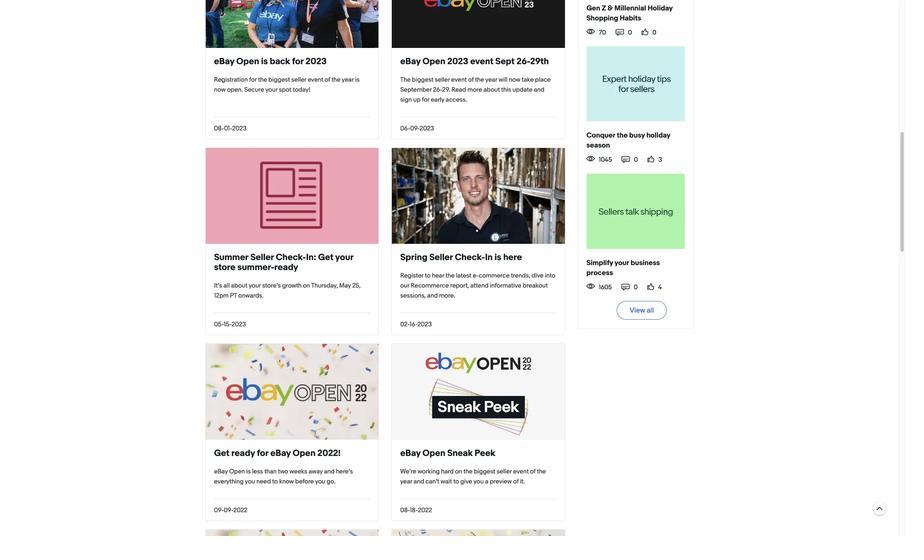 Task type: locate. For each thing, give the bounding box(es) containing it.
biggest up a
[[474, 469, 495, 476]]

on right growth
[[303, 283, 310, 289]]

1 horizontal spatial to
[[425, 273, 431, 279]]

1 vertical spatial now
[[214, 87, 226, 93]]

1 check- from the left
[[276, 253, 306, 263]]

2023 right 05-
[[232, 322, 246, 328]]

1 horizontal spatial ready
[[274, 263, 298, 273]]

0 horizontal spatial check-
[[276, 253, 306, 263]]

more.
[[439, 293, 455, 299]]

1 horizontal spatial seller
[[429, 253, 453, 263]]

check- inside summer seller check-in: get your store summer-ready
[[276, 253, 306, 263]]

0 horizontal spatial 2022
[[233, 508, 248, 514]]

your inside it's all about your store's growth on thursday, may 25, 12pm pt onwards.
[[249, 283, 261, 289]]

for up secure
[[249, 77, 257, 83]]

08- for ebay open sneak peek
[[400, 508, 410, 514]]

gen z & millennial holiday shopping habits link
[[587, 4, 673, 22]]

seller up 29.
[[435, 77, 450, 83]]

05-
[[214, 322, 224, 328]]

for inside registration for the biggest seller event of the year is now open. secure your spot today!
[[249, 77, 257, 83]]

ebay up the
[[400, 57, 421, 67]]

open inside the ebay open is less than two weeks away and here's everything you need to know before you go.
[[229, 469, 245, 476]]

open
[[236, 57, 259, 67], [423, 57, 445, 67], [293, 449, 316, 459], [423, 449, 445, 459], [229, 469, 245, 476]]

2022 down everything
[[233, 508, 248, 514]]

08- for ebay open is back for 2023
[[214, 125, 224, 132]]

view article image for peek
[[392, 344, 565, 440]]

ebay inside the ebay open is less than two weeks away and here's everything you need to know before you go.
[[214, 469, 228, 476]]

up
[[413, 97, 421, 103]]

all right it's
[[223, 283, 230, 289]]

open for than
[[229, 469, 245, 476]]

2 check- from the left
[[455, 253, 485, 263]]

and up 'go.'
[[324, 469, 335, 476]]

0 vertical spatial get
[[318, 253, 334, 263]]

september
[[400, 87, 432, 93]]

2022 for ready
[[233, 508, 248, 514]]

more
[[468, 87, 482, 93]]

update
[[513, 87, 533, 93]]

and down recommerce at left bottom
[[427, 293, 438, 299]]

you left a
[[474, 479, 484, 486]]

ebay open 2023 event sept 26-29th
[[400, 57, 549, 67]]

1 horizontal spatial check-
[[455, 253, 485, 263]]

1 horizontal spatial seller
[[435, 77, 450, 83]]

spot
[[279, 87, 291, 93]]

29.
[[442, 87, 450, 93]]

is inside the ebay open is less than two weeks away and here's everything you need to know before you go.
[[246, 469, 251, 476]]

seller up 'store's' at bottom left
[[250, 253, 274, 263]]

year
[[342, 77, 354, 83], [485, 77, 497, 83], [400, 479, 412, 486]]

year inside we're working hard on the biggest seller event of the year and can't wait to give you a preview of it.
[[400, 479, 412, 486]]

to inside register to hear the latest e-commerce trends, dive into our recommerce report, attend informative breakout sessions, and more.
[[425, 273, 431, 279]]

1 horizontal spatial about
[[484, 87, 500, 93]]

conquer the busy holiday season image
[[587, 47, 685, 122]]

preview
[[490, 479, 512, 486]]

get ready for ebay open 2022! link
[[214, 449, 341, 459]]

3 you from the left
[[474, 479, 484, 486]]

it's all about your store's growth on thursday, may 25, 12pm pt onwards.
[[214, 283, 361, 299]]

seller up today! at the left of the page
[[291, 77, 306, 83]]

now down registration
[[214, 87, 226, 93]]

you for ebay
[[474, 479, 484, 486]]

1 horizontal spatial 2022
[[418, 508, 432, 514]]

2023 up read
[[447, 57, 468, 67]]

2023 for ebay open 2023 event sept 26-29th
[[420, 125, 434, 132]]

you left 'go.'
[[315, 479, 325, 486]]

1 vertical spatial 08-
[[400, 508, 410, 514]]

ebay open sneak peek link
[[400, 449, 495, 459]]

1 horizontal spatial now
[[509, 77, 520, 83]]

open up 29.
[[423, 57, 445, 67]]

0 horizontal spatial 26-
[[433, 87, 442, 93]]

1 vertical spatial 26-
[[433, 87, 442, 93]]

the inside 'conquer the busy holiday season'
[[617, 132, 628, 140]]

now
[[509, 77, 520, 83], [214, 87, 226, 93]]

seller inside registration for the biggest seller event of the year is now open. secure your spot today!
[[291, 77, 306, 83]]

to up recommerce at left bottom
[[425, 273, 431, 279]]

the
[[400, 77, 411, 83]]

2 2022 from the left
[[418, 508, 432, 514]]

0 horizontal spatial you
[[245, 479, 255, 486]]

your left spot
[[265, 87, 278, 93]]

1 vertical spatial all
[[647, 307, 654, 315]]

ebay for for
[[214, 57, 234, 67]]

you for get
[[315, 479, 325, 486]]

09- for ebay
[[410, 125, 420, 132]]

0 down the simplify your business process
[[634, 284, 638, 291]]

seller up preview
[[497, 469, 512, 476]]

simplify your business process link
[[587, 259, 660, 277]]

growth
[[282, 283, 302, 289]]

0 horizontal spatial about
[[231, 283, 248, 289]]

08-01-2023
[[214, 125, 247, 132]]

open for for
[[236, 57, 259, 67]]

peek
[[475, 449, 495, 459]]

your up onwards.
[[249, 283, 261, 289]]

1 vertical spatial about
[[231, 283, 248, 289]]

your up may on the bottom left of page
[[335, 253, 354, 263]]

back
[[270, 57, 290, 67]]

biggest up spot
[[269, 77, 290, 83]]

year inside the biggest seller event of the year will now take place september 26-29. read more about this update and sign up for early access.
[[485, 77, 497, 83]]

event up read
[[451, 77, 467, 83]]

2 you from the left
[[315, 479, 325, 486]]

2023 for ebay open is back for 2023
[[232, 125, 247, 132]]

the
[[258, 77, 267, 83], [332, 77, 341, 83], [475, 77, 484, 83], [617, 132, 628, 140], [446, 273, 455, 279], [464, 469, 473, 476], [537, 469, 546, 476]]

spring seller check-in is here link
[[400, 253, 522, 263]]

2023 right the 02-
[[418, 322, 432, 328]]

of inside the biggest seller event of the year will now take place september 26-29. read more about this update and sign up for early access.
[[468, 77, 474, 83]]

1 2022 from the left
[[233, 508, 248, 514]]

1 you from the left
[[245, 479, 255, 486]]

2023
[[306, 57, 327, 67], [447, 57, 468, 67], [232, 125, 247, 132], [420, 125, 434, 132], [232, 322, 246, 328], [418, 322, 432, 328]]

26- right sept
[[517, 57, 530, 67]]

2 horizontal spatial to
[[453, 479, 459, 486]]

ebay for sept
[[400, 57, 421, 67]]

ebay up we're
[[400, 449, 421, 459]]

0 vertical spatial 08-
[[214, 125, 224, 132]]

you inside we're working hard on the biggest seller event of the year and can't wait to give you a preview of it.
[[474, 479, 484, 486]]

event up the it.
[[513, 469, 529, 476]]

of
[[325, 77, 330, 83], [468, 77, 474, 83], [530, 469, 536, 476], [513, 479, 519, 486]]

busy
[[629, 132, 645, 140]]

it's
[[214, 283, 222, 289]]

0 horizontal spatial get
[[214, 449, 229, 459]]

year inside registration for the biggest seller event of the year is now open. secure your spot today!
[[342, 77, 354, 83]]

06-09-2023
[[400, 125, 434, 132]]

0 horizontal spatial to
[[272, 479, 278, 486]]

all
[[223, 283, 230, 289], [647, 307, 654, 315]]

your right simplify
[[615, 259, 629, 267]]

simplify
[[587, 259, 613, 267]]

check-
[[276, 253, 306, 263], [455, 253, 485, 263]]

2 horizontal spatial you
[[474, 479, 484, 486]]

view all
[[630, 307, 654, 315]]

get right in: in the left top of the page
[[318, 253, 334, 263]]

2023 down open.
[[232, 125, 247, 132]]

0 horizontal spatial all
[[223, 283, 230, 289]]

ebay up two
[[270, 449, 291, 459]]

this
[[501, 87, 511, 93]]

onwards.
[[238, 293, 264, 299]]

seller up hear
[[429, 253, 453, 263]]

and down place
[[534, 87, 545, 93]]

18-
[[410, 508, 418, 514]]

your
[[265, 87, 278, 93], [335, 253, 354, 263], [615, 259, 629, 267], [249, 283, 261, 289]]

1 seller from the left
[[250, 253, 274, 263]]

we're working hard on the biggest seller event of the year and can't wait to give you a preview of it.
[[400, 469, 546, 486]]

2022 down can't
[[418, 508, 432, 514]]

2022 for open
[[418, 508, 432, 514]]

on inside we're working hard on the biggest seller event of the year and can't wait to give you a preview of it.
[[455, 469, 462, 476]]

check- up growth
[[276, 253, 306, 263]]

into
[[545, 273, 556, 279]]

all inside it's all about your store's growth on thursday, may 25, 12pm pt onwards.
[[223, 283, 230, 289]]

event up today! at the left of the page
[[308, 77, 323, 83]]

0 vertical spatial about
[[484, 87, 500, 93]]

to inside we're working hard on the biggest seller event of the year and can't wait to give you a preview of it.
[[453, 479, 459, 486]]

event
[[470, 57, 493, 67], [308, 77, 323, 83], [451, 77, 467, 83], [513, 469, 529, 476]]

26- inside the biggest seller event of the year will now take place september 26-29. read more about this update and sign up for early access.
[[433, 87, 442, 93]]

millennial
[[615, 4, 646, 12]]

on right hard
[[455, 469, 462, 476]]

0 horizontal spatial on
[[303, 283, 310, 289]]

open up registration
[[236, 57, 259, 67]]

and
[[534, 87, 545, 93], [427, 293, 438, 299], [324, 469, 335, 476], [414, 479, 424, 486]]

2 horizontal spatial year
[[485, 77, 497, 83]]

1045
[[599, 157, 612, 163]]

you down less
[[245, 479, 255, 486]]

biggest inside the biggest seller event of the year will now take place september 26-29. read more about this update and sign up for early access.
[[412, 77, 434, 83]]

sign
[[400, 97, 412, 103]]

event inside we're working hard on the biggest seller event of the year and can't wait to give you a preview of it.
[[513, 469, 529, 476]]

0 vertical spatial now
[[509, 77, 520, 83]]

08-18-2022
[[400, 508, 432, 514]]

summer seller check-in: get your store summer-ready
[[214, 253, 354, 273]]

0 horizontal spatial now
[[214, 87, 226, 93]]

1 horizontal spatial all
[[647, 307, 654, 315]]

0 for 3
[[634, 157, 638, 163]]

1 horizontal spatial year
[[400, 479, 412, 486]]

0 horizontal spatial seller
[[291, 77, 306, 83]]

1 horizontal spatial on
[[455, 469, 462, 476]]

0 horizontal spatial biggest
[[269, 77, 290, 83]]

2023 for summer seller check-in: get your store summer-ready
[[232, 322, 246, 328]]

about inside the biggest seller event of the year will now take place september 26-29. read more about this update and sign up for early access.
[[484, 87, 500, 93]]

ebay up registration
[[214, 57, 234, 67]]

25,
[[352, 283, 361, 289]]

biggest up september
[[412, 77, 434, 83]]

now right will
[[509, 77, 520, 83]]

is
[[261, 57, 268, 67], [355, 77, 360, 83], [495, 253, 501, 263], [246, 469, 251, 476]]

season
[[587, 142, 610, 150]]

2 seller from the left
[[429, 253, 453, 263]]

0 vertical spatial all
[[223, 283, 230, 289]]

open up everything
[[229, 469, 245, 476]]

ebay up everything
[[214, 469, 228, 476]]

about up pt
[[231, 283, 248, 289]]

2022
[[233, 508, 248, 514], [418, 508, 432, 514]]

you
[[245, 479, 255, 486], [315, 479, 325, 486], [474, 479, 484, 486]]

check- for in
[[455, 253, 485, 263]]

today!
[[293, 87, 310, 93]]

2023 right '06-'
[[420, 125, 434, 132]]

get up everything
[[214, 449, 229, 459]]

26- up early
[[433, 87, 442, 93]]

08-
[[214, 125, 224, 132], [400, 508, 410, 514]]

1 horizontal spatial biggest
[[412, 77, 434, 83]]

and inside register to hear the latest e-commerce trends, dive into our recommerce report, attend informative breakout sessions, and more.
[[427, 293, 438, 299]]

&
[[608, 4, 613, 12]]

to right wait
[[453, 479, 459, 486]]

1 vertical spatial ready
[[231, 449, 255, 459]]

09- for get
[[224, 508, 233, 514]]

1 horizontal spatial you
[[315, 479, 325, 486]]

1 vertical spatial on
[[455, 469, 462, 476]]

view article image
[[206, 0, 379, 48], [392, 0, 565, 48], [206, 148, 379, 244], [392, 148, 565, 244], [206, 344, 379, 440], [392, 344, 565, 440], [206, 531, 379, 537], [392, 531, 565, 537]]

2 horizontal spatial seller
[[497, 469, 512, 476]]

for right the back
[[292, 57, 304, 67]]

0 horizontal spatial 08-
[[214, 125, 224, 132]]

0 down 'conquer the busy holiday season'
[[634, 157, 638, 163]]

about left this
[[484, 87, 500, 93]]

access.
[[446, 97, 467, 103]]

2 horizontal spatial biggest
[[474, 469, 495, 476]]

biggest inside we're working hard on the biggest seller event of the year and can't wait to give you a preview of it.
[[474, 469, 495, 476]]

view article image for ebay
[[206, 344, 379, 440]]

26-
[[517, 57, 530, 67], [433, 87, 442, 93]]

z
[[602, 4, 606, 12]]

0 horizontal spatial year
[[342, 77, 354, 83]]

hear
[[432, 273, 444, 279]]

0 vertical spatial on
[[303, 283, 310, 289]]

to
[[425, 273, 431, 279], [272, 479, 278, 486], [453, 479, 459, 486]]

1 horizontal spatial get
[[318, 253, 334, 263]]

all for view
[[647, 307, 654, 315]]

0 vertical spatial ready
[[274, 263, 298, 273]]

0 vertical spatial 26-
[[517, 57, 530, 67]]

for right up
[[422, 97, 430, 103]]

0
[[628, 29, 632, 36], [653, 29, 656, 36], [634, 157, 638, 163], [634, 284, 638, 291]]

0 down habits
[[628, 29, 632, 36]]

1 vertical spatial get
[[214, 449, 229, 459]]

on
[[303, 283, 310, 289], [455, 469, 462, 476]]

ready
[[274, 263, 298, 273], [231, 449, 255, 459]]

all right 'view'
[[647, 307, 654, 315]]

to down than
[[272, 479, 278, 486]]

seller inside summer seller check-in: get your store summer-ready
[[250, 253, 274, 263]]

read
[[452, 87, 466, 93]]

for up less
[[257, 449, 269, 459]]

get
[[318, 253, 334, 263], [214, 449, 229, 459]]

0 horizontal spatial seller
[[250, 253, 274, 263]]

1 horizontal spatial 08-
[[400, 508, 410, 514]]

register to hear the latest e-commerce trends, dive into our recommerce report, attend informative breakout sessions, and more.
[[400, 273, 556, 299]]

check- up e-
[[455, 253, 485, 263]]

ready up growth
[[274, 263, 298, 273]]

your inside registration for the biggest seller event of the year is now open. secure your spot today!
[[265, 87, 278, 93]]

recommerce
[[411, 283, 449, 289]]

early
[[431, 97, 444, 103]]

ready up less
[[231, 449, 255, 459]]

and left can't
[[414, 479, 424, 486]]

seller
[[291, 77, 306, 83], [435, 77, 450, 83], [497, 469, 512, 476]]



Task type: describe. For each thing, give the bounding box(es) containing it.
in
[[485, 253, 493, 263]]

view article image for back
[[206, 0, 379, 48]]

0 for 4
[[634, 284, 638, 291]]

the inside the biggest seller event of the year will now take place september 26-29. read more about this update and sign up for early access.
[[475, 77, 484, 83]]

dive
[[532, 273, 544, 279]]

hard
[[441, 469, 454, 476]]

seller inside the biggest seller event of the year will now take place september 26-29. read more about this update and sign up for early access.
[[435, 77, 450, 83]]

informative
[[490, 283, 522, 289]]

1 horizontal spatial 26-
[[517, 57, 530, 67]]

here
[[503, 253, 522, 263]]

the inside register to hear the latest e-commerce trends, dive into our recommerce report, attend informative breakout sessions, and more.
[[446, 273, 455, 279]]

know
[[279, 479, 294, 486]]

store
[[214, 263, 236, 273]]

06-
[[400, 125, 410, 132]]

on inside it's all about your store's growth on thursday, may 25, 12pm pt onwards.
[[303, 283, 310, 289]]

business
[[631, 259, 660, 267]]

commerce
[[479, 273, 510, 279]]

wait
[[441, 479, 452, 486]]

a
[[485, 479, 489, 486]]

of inside registration for the biggest seller event of the year is now open. secure your spot today!
[[325, 77, 330, 83]]

biggest inside registration for the biggest seller event of the year is now open. secure your spot today!
[[269, 77, 290, 83]]

view article image for in
[[392, 148, 565, 244]]

0 for 0
[[628, 29, 632, 36]]

need
[[256, 479, 271, 486]]

get ready for ebay open 2022!
[[214, 449, 341, 459]]

your inside summer seller check-in: get your store summer-ready
[[335, 253, 354, 263]]

02-
[[400, 322, 410, 328]]

all for it's
[[223, 283, 230, 289]]

register
[[400, 273, 424, 279]]

event inside the biggest seller event of the year will now take place september 26-29. read more about this update and sign up for early access.
[[451, 77, 467, 83]]

open up weeks on the bottom left of page
[[293, 449, 316, 459]]

open.
[[227, 87, 243, 93]]

get inside summer seller check-in: get your store summer-ready
[[318, 253, 334, 263]]

weeks
[[290, 469, 307, 476]]

less
[[252, 469, 263, 476]]

simplify your business process
[[587, 259, 660, 277]]

29th
[[530, 57, 549, 67]]

secure
[[244, 87, 264, 93]]

2022!
[[317, 449, 341, 459]]

place
[[535, 77, 551, 83]]

ebay open is back for 2023 link
[[214, 57, 327, 67]]

will
[[499, 77, 508, 83]]

spring seller check-in is here
[[400, 253, 522, 263]]

4
[[658, 284, 662, 291]]

view article image for event
[[392, 0, 565, 48]]

event inside registration for the biggest seller event of the year is now open. secure your spot today!
[[308, 77, 323, 83]]

simplify your business process image
[[587, 174, 685, 249]]

0 horizontal spatial ready
[[231, 449, 255, 459]]

open up working
[[423, 449, 445, 459]]

before
[[295, 479, 314, 486]]

now inside registration for the biggest seller event of the year is now open. secure your spot today!
[[214, 87, 226, 93]]

ebay open 2023 event sept 26-29th link
[[400, 57, 549, 67]]

02-16-2023
[[400, 322, 432, 328]]

conquer the busy holiday season link
[[587, 132, 671, 150]]

process
[[587, 269, 613, 277]]

ebay for than
[[214, 469, 228, 476]]

trends,
[[511, 273, 530, 279]]

summer-
[[237, 263, 274, 273]]

open for sept
[[423, 57, 445, 67]]

here's
[[336, 469, 353, 476]]

view
[[630, 307, 645, 315]]

we're
[[400, 469, 416, 476]]

holiday
[[647, 132, 671, 140]]

conquer the busy holiday season
[[587, 132, 671, 150]]

sessions,
[[400, 293, 426, 299]]

go.
[[327, 479, 336, 486]]

holiday
[[648, 4, 673, 12]]

view all link
[[617, 301, 667, 320]]

spring
[[400, 253, 428, 263]]

0 down holiday
[[653, 29, 656, 36]]

store's
[[262, 283, 281, 289]]

attend
[[470, 283, 489, 289]]

your inside the simplify your business process
[[615, 259, 629, 267]]

our
[[400, 283, 409, 289]]

2023 for spring seller check-in is here
[[418, 322, 432, 328]]

12pm
[[214, 293, 229, 299]]

away
[[309, 469, 323, 476]]

to inside the ebay open is less than two weeks away and here's everything you need to know before you go.
[[272, 479, 278, 486]]

give
[[460, 479, 472, 486]]

everything
[[214, 479, 244, 486]]

two
[[278, 469, 288, 476]]

can't
[[426, 479, 439, 486]]

05-15-2023
[[214, 322, 246, 328]]

2023 up today! at the left of the page
[[306, 57, 327, 67]]

for inside the biggest seller event of the year will now take place september 26-29. read more about this update and sign up for early access.
[[422, 97, 430, 103]]

seller inside we're working hard on the biggest seller event of the year and can't wait to give you a preview of it.
[[497, 469, 512, 476]]

take
[[522, 77, 534, 83]]

ebay open is less than two weeks away and here's everything you need to know before you go.
[[214, 469, 353, 486]]

seller for spring
[[429, 253, 453, 263]]

thursday,
[[311, 283, 338, 289]]

view article image for in:
[[206, 148, 379, 244]]

ebay open sneak peek
[[400, 449, 495, 459]]

latest
[[456, 273, 471, 279]]

summer
[[214, 253, 248, 263]]

summer seller check-in: get your store summer-ready link
[[214, 253, 354, 273]]

ebay open is back for 2023
[[214, 57, 327, 67]]

working
[[418, 469, 440, 476]]

70
[[599, 29, 606, 36]]

09-09-2022
[[214, 508, 248, 514]]

gen z & millennial holiday shopping habits
[[587, 4, 673, 22]]

is inside registration for the biggest seller event of the year is now open. secure your spot today!
[[355, 77, 360, 83]]

and inside the biggest seller event of the year will now take place september 26-29. read more about this update and sign up for early access.
[[534, 87, 545, 93]]

now inside the biggest seller event of the year will now take place september 26-29. read more about this update and sign up for early access.
[[509, 77, 520, 83]]

conquer
[[587, 132, 615, 140]]

16-
[[410, 322, 418, 328]]

event left sept
[[470, 57, 493, 67]]

and inside we're working hard on the biggest seller event of the year and can't wait to give you a preview of it.
[[414, 479, 424, 486]]

sneak
[[447, 449, 473, 459]]

registration for the biggest seller event of the year is now open. secure your spot today!
[[214, 77, 360, 93]]

shopping
[[587, 14, 618, 22]]

the biggest seller event of the year will now take place september 26-29. read more about this update and sign up for early access.
[[400, 77, 551, 103]]

gen
[[587, 4, 600, 12]]

ready inside summer seller check-in: get your store summer-ready
[[274, 263, 298, 273]]

in:
[[306, 253, 316, 263]]

3
[[659, 157, 662, 163]]

e-
[[473, 273, 479, 279]]

seller for summer
[[250, 253, 274, 263]]

and inside the ebay open is less than two weeks away and here's everything you need to know before you go.
[[324, 469, 335, 476]]

01-
[[224, 125, 232, 132]]

about inside it's all about your store's growth on thursday, may 25, 12pm pt onwards.
[[231, 283, 248, 289]]

check- for in:
[[276, 253, 306, 263]]

report,
[[450, 283, 469, 289]]



Task type: vqa. For each thing, say whether or not it's contained in the screenshot.


